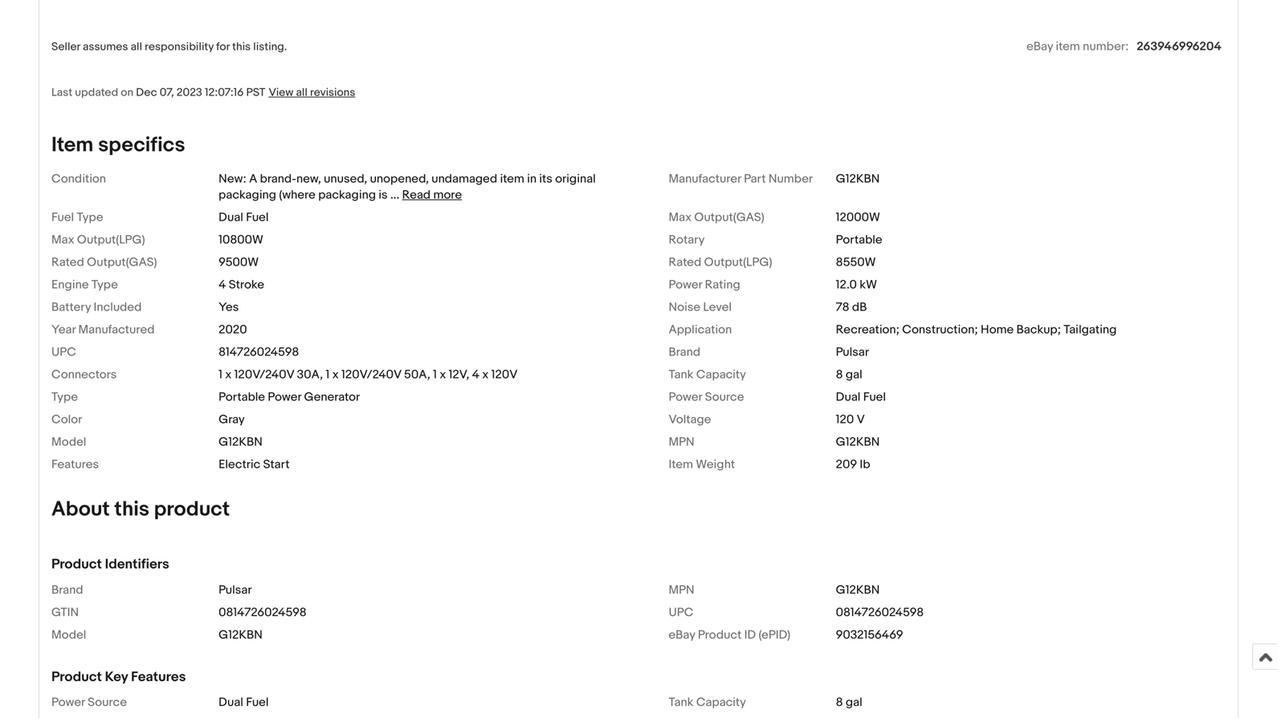 Task type: locate. For each thing, give the bounding box(es) containing it.
new,
[[296, 172, 321, 187]]

brand up the 'gtin' in the left bottom of the page
[[51, 583, 83, 598]]

(where
[[279, 188, 316, 203]]

max up rotary
[[669, 211, 692, 225]]

0 vertical spatial 4
[[219, 278, 226, 293]]

1 vertical spatial 8
[[836, 696, 843, 711]]

dual
[[219, 211, 243, 225], [836, 391, 861, 405], [219, 696, 243, 711]]

1 horizontal spatial 0814726024598
[[836, 606, 924, 620]]

product up the 'gtin' in the left bottom of the page
[[51, 557, 102, 574]]

0 horizontal spatial features
[[51, 458, 99, 472]]

rated up engine
[[51, 256, 84, 270]]

1 horizontal spatial all
[[296, 86, 308, 100]]

model down color
[[51, 436, 86, 450]]

view all revisions link
[[265, 85, 355, 100]]

this right about at the left bottom of page
[[114, 498, 149, 523]]

1 vertical spatial item
[[669, 458, 693, 472]]

seller assumes all responsibility for this listing.
[[51, 40, 287, 54]]

item left weight in the bottom of the page
[[669, 458, 693, 472]]

1 right 50a,
[[433, 368, 437, 383]]

item
[[51, 133, 94, 158], [669, 458, 693, 472]]

2 rated from the left
[[669, 256, 702, 270]]

manufacturer
[[669, 172, 741, 187]]

0 vertical spatial 8
[[836, 368, 843, 383]]

1 horizontal spatial ebay
[[1027, 39, 1053, 54]]

1 vertical spatial output(gas)
[[87, 256, 157, 270]]

0 horizontal spatial portable
[[219, 391, 265, 405]]

upc up ebay product id (epid)
[[669, 606, 694, 620]]

all right "view"
[[296, 86, 308, 100]]

dual for tank capacity
[[219, 696, 243, 711]]

0 vertical spatial tank
[[669, 368, 694, 383]]

0 horizontal spatial output(lpg)
[[77, 233, 145, 248]]

x down 814726024598
[[225, 368, 232, 383]]

1 vertical spatial model
[[51, 628, 86, 643]]

0 vertical spatial type
[[77, 211, 103, 225]]

about this product
[[51, 498, 230, 523]]

120v/240v
[[234, 368, 294, 383], [341, 368, 401, 383]]

2 vertical spatial dual
[[219, 696, 243, 711]]

model down the 'gtin' in the left bottom of the page
[[51, 628, 86, 643]]

1 vertical spatial tank
[[669, 696, 694, 711]]

0 horizontal spatial ebay
[[669, 628, 695, 643]]

0 vertical spatial tank capacity
[[669, 368, 746, 383]]

8 for dual fuel
[[836, 696, 843, 711]]

2 vertical spatial dual fuel
[[219, 696, 269, 711]]

type down rated output(gas)
[[91, 278, 118, 293]]

capacity down ebay product id (epid)
[[696, 696, 746, 711]]

type up max output(lpg)
[[77, 211, 103, 225]]

unopened,
[[370, 172, 429, 187]]

1 1 from the left
[[219, 368, 222, 383]]

1 vertical spatial max
[[51, 233, 74, 248]]

1 horizontal spatial upc
[[669, 606, 694, 620]]

type for fuel type
[[77, 211, 103, 225]]

2 gal from the top
[[846, 696, 863, 711]]

1 vertical spatial type
[[91, 278, 118, 293]]

1 horizontal spatial portable
[[836, 233, 882, 248]]

1 vertical spatial item
[[500, 172, 524, 187]]

all right assumes
[[131, 40, 142, 54]]

portable up the gray at the bottom left
[[219, 391, 265, 405]]

1 0814726024598 from the left
[[219, 606, 307, 620]]

1 vertical spatial output(lpg)
[[704, 256, 772, 270]]

x left 120v
[[482, 368, 489, 383]]

0814726024598 for upc
[[836, 606, 924, 620]]

0 horizontal spatial 0814726024598
[[219, 606, 307, 620]]

0 vertical spatial output(lpg)
[[77, 233, 145, 248]]

pst
[[246, 86, 265, 100]]

4 stroke
[[219, 278, 264, 293]]

1
[[219, 368, 222, 383], [326, 368, 330, 383], [433, 368, 437, 383]]

upc down year
[[51, 346, 76, 360]]

0 vertical spatial pulsar
[[836, 346, 869, 360]]

4 right 12v,
[[472, 368, 480, 383]]

1 vertical spatial gal
[[846, 696, 863, 711]]

12.0 kw
[[836, 278, 877, 293]]

1 horizontal spatial 1
[[326, 368, 330, 383]]

unused,
[[324, 172, 367, 187]]

rotary
[[669, 233, 705, 248]]

ebay left 'number:'
[[1027, 39, 1053, 54]]

portable
[[836, 233, 882, 248], [219, 391, 265, 405]]

1 tank from the top
[[669, 368, 694, 383]]

power source
[[669, 391, 744, 405], [51, 696, 127, 711]]

power down 30a,
[[268, 391, 301, 405]]

0 vertical spatial gal
[[846, 368, 863, 383]]

x up the generator
[[332, 368, 339, 383]]

1 vertical spatial this
[[114, 498, 149, 523]]

1 vertical spatial capacity
[[696, 696, 746, 711]]

0 vertical spatial portable
[[836, 233, 882, 248]]

1 rated from the left
[[51, 256, 84, 270]]

0 horizontal spatial output(gas)
[[87, 256, 157, 270]]

mpn up ebay product id (epid)
[[669, 583, 695, 598]]

1 horizontal spatial packaging
[[318, 188, 376, 203]]

power source down key
[[51, 696, 127, 711]]

0 horizontal spatial 120v/240v
[[234, 368, 294, 383]]

0 vertical spatial all
[[131, 40, 142, 54]]

1 horizontal spatial 120v/240v
[[341, 368, 401, 383]]

1 vertical spatial brand
[[51, 583, 83, 598]]

rated output(gas)
[[51, 256, 157, 270]]

2 vertical spatial type
[[51, 391, 78, 405]]

features up about at the left bottom of page
[[51, 458, 99, 472]]

2 tank from the top
[[669, 696, 694, 711]]

power source up voltage
[[669, 391, 744, 405]]

1 horizontal spatial item
[[1056, 39, 1080, 54]]

capacity for dual fuel
[[696, 696, 746, 711]]

1 packaging from the left
[[219, 188, 276, 203]]

product key features
[[51, 669, 186, 686]]

dual fuel for max output(gas)
[[219, 211, 269, 225]]

2 8 from the top
[[836, 696, 843, 711]]

1 horizontal spatial max
[[669, 211, 692, 225]]

3 1 from the left
[[433, 368, 437, 383]]

product identifiers
[[51, 557, 169, 574]]

0 horizontal spatial power source
[[51, 696, 127, 711]]

1 horizontal spatial pulsar
[[836, 346, 869, 360]]

1 120v/240v from the left
[[234, 368, 294, 383]]

ebay
[[1027, 39, 1053, 54], [669, 628, 695, 643]]

2 tank capacity from the top
[[669, 696, 746, 711]]

30a,
[[297, 368, 323, 383]]

2 120v/240v from the left
[[341, 368, 401, 383]]

(epid)
[[759, 628, 791, 643]]

2 8 gal from the top
[[836, 696, 863, 711]]

portable for portable power generator
[[219, 391, 265, 405]]

mpn for g12kbn
[[669, 436, 695, 450]]

1 vertical spatial 8 gal
[[836, 696, 863, 711]]

application
[[669, 323, 732, 338]]

mpn down voltage
[[669, 436, 695, 450]]

product left key
[[51, 669, 102, 686]]

rated
[[51, 256, 84, 270], [669, 256, 702, 270]]

gal up 120 v
[[846, 368, 863, 383]]

1 tank capacity from the top
[[669, 368, 746, 383]]

8 up 120 on the right of the page
[[836, 368, 843, 383]]

upc
[[51, 346, 76, 360], [669, 606, 694, 620]]

g12kbn for condition
[[836, 172, 880, 187]]

engine
[[51, 278, 89, 293]]

8
[[836, 368, 843, 383], [836, 696, 843, 711]]

0 vertical spatial output(gas)
[[694, 211, 764, 225]]

type for engine type
[[91, 278, 118, 293]]

120v/240v up the generator
[[341, 368, 401, 383]]

1 vertical spatial all
[[296, 86, 308, 100]]

read more button
[[402, 188, 462, 203]]

0 vertical spatial model
[[51, 436, 86, 450]]

max down fuel type
[[51, 233, 74, 248]]

1 horizontal spatial this
[[232, 40, 251, 54]]

0 vertical spatial product
[[51, 557, 102, 574]]

2 vertical spatial product
[[51, 669, 102, 686]]

brand-
[[260, 172, 296, 187]]

portable for portable
[[836, 233, 882, 248]]

0814726024598 for gtin
[[219, 606, 307, 620]]

recreation; construction; home backup; tailgating
[[836, 323, 1117, 338]]

color
[[51, 413, 82, 427]]

120v/240v down 814726024598
[[234, 368, 294, 383]]

item for item specifics
[[51, 133, 94, 158]]

1 horizontal spatial output(gas)
[[694, 211, 764, 225]]

0 vertical spatial ebay
[[1027, 39, 1053, 54]]

4 up yes
[[219, 278, 226, 293]]

1 horizontal spatial item
[[669, 458, 693, 472]]

type up color
[[51, 391, 78, 405]]

this right for
[[232, 40, 251, 54]]

level
[[703, 301, 732, 315]]

1 horizontal spatial features
[[131, 669, 186, 686]]

portable down 12000w
[[836, 233, 882, 248]]

packaging down a
[[219, 188, 276, 203]]

output(lpg) up rating
[[704, 256, 772, 270]]

home
[[981, 323, 1014, 338]]

packaging
[[219, 188, 276, 203], [318, 188, 376, 203]]

rated for rated output(lpg)
[[669, 256, 702, 270]]

2 model from the top
[[51, 628, 86, 643]]

part
[[744, 172, 766, 187]]

0814726024598
[[219, 606, 307, 620], [836, 606, 924, 620]]

dual for max output(gas)
[[219, 211, 243, 225]]

brand down application
[[669, 346, 701, 360]]

78
[[836, 301, 850, 315]]

0 horizontal spatial pulsar
[[219, 583, 252, 598]]

capacity down application
[[696, 368, 746, 383]]

0 horizontal spatial item
[[51, 133, 94, 158]]

assumes
[[83, 40, 128, 54]]

1 vertical spatial 4
[[472, 368, 480, 383]]

0 horizontal spatial all
[[131, 40, 142, 54]]

1 8 from the top
[[836, 368, 843, 383]]

1 capacity from the top
[[696, 368, 746, 383]]

output(gas) for rated output(gas)
[[87, 256, 157, 270]]

0 horizontal spatial rated
[[51, 256, 84, 270]]

2 horizontal spatial 1
[[433, 368, 437, 383]]

1 mpn from the top
[[669, 436, 695, 450]]

source up voltage
[[705, 391, 744, 405]]

source
[[705, 391, 744, 405], [88, 696, 127, 711]]

output(lpg)
[[77, 233, 145, 248], [704, 256, 772, 270]]

ebay left id
[[669, 628, 695, 643]]

1 horizontal spatial source
[[705, 391, 744, 405]]

output(gas) down manufacturer part number
[[694, 211, 764, 225]]

gal down '9032156469'
[[846, 696, 863, 711]]

item left in
[[500, 172, 524, 187]]

more
[[433, 188, 462, 203]]

construction;
[[902, 323, 978, 338]]

id
[[744, 628, 756, 643]]

0 horizontal spatial packaging
[[219, 188, 276, 203]]

1 vertical spatial upc
[[669, 606, 694, 620]]

0 vertical spatial dual fuel
[[219, 211, 269, 225]]

1 horizontal spatial brand
[[669, 346, 701, 360]]

output(gas) down max output(lpg)
[[87, 256, 157, 270]]

0 vertical spatial source
[[705, 391, 744, 405]]

power
[[669, 278, 702, 293], [268, 391, 301, 405], [669, 391, 702, 405], [51, 696, 85, 711]]

item
[[1056, 39, 1080, 54], [500, 172, 524, 187]]

0 horizontal spatial 1
[[219, 368, 222, 383]]

0 horizontal spatial source
[[88, 696, 127, 711]]

tailgating
[[1064, 323, 1117, 338]]

9500w
[[219, 256, 259, 270]]

packaging down unused,
[[318, 188, 376, 203]]

0 vertical spatial capacity
[[696, 368, 746, 383]]

for
[[216, 40, 230, 54]]

gal for dual fuel
[[846, 696, 863, 711]]

1 vertical spatial portable
[[219, 391, 265, 405]]

1 horizontal spatial output(lpg)
[[704, 256, 772, 270]]

8 gal for dual fuel
[[836, 696, 863, 711]]

dual fuel
[[219, 211, 269, 225], [836, 391, 886, 405], [219, 696, 269, 711]]

tank capacity down ebay product id (epid)
[[669, 696, 746, 711]]

1 horizontal spatial rated
[[669, 256, 702, 270]]

stroke
[[229, 278, 264, 293]]

max
[[669, 211, 692, 225], [51, 233, 74, 248]]

item for item weight
[[669, 458, 693, 472]]

8 gal up 120 v
[[836, 368, 863, 383]]

0 vertical spatial brand
[[669, 346, 701, 360]]

fuel
[[51, 211, 74, 225], [246, 211, 269, 225], [863, 391, 886, 405], [246, 696, 269, 711]]

product
[[51, 557, 102, 574], [698, 628, 742, 643], [51, 669, 102, 686]]

features right key
[[131, 669, 186, 686]]

0 horizontal spatial item
[[500, 172, 524, 187]]

8 for 1 x 120v/240v 30a, 1 x 120v/240v 50a, 1 x 12v, 4 x 120v
[[836, 368, 843, 383]]

1 vertical spatial tank capacity
[[669, 696, 746, 711]]

pulsar
[[836, 346, 869, 360], [219, 583, 252, 598]]

1 gal from the top
[[846, 368, 863, 383]]

2 capacity from the top
[[696, 696, 746, 711]]

8 down '9032156469'
[[836, 696, 843, 711]]

1 horizontal spatial power source
[[669, 391, 744, 405]]

tank capacity down application
[[669, 368, 746, 383]]

0 vertical spatial max
[[669, 211, 692, 225]]

power up the noise
[[669, 278, 702, 293]]

updated
[[75, 86, 118, 100]]

2 0814726024598 from the left
[[836, 606, 924, 620]]

yes
[[219, 301, 239, 315]]

120
[[836, 413, 854, 427]]

tank capacity for 1 x 120v/240v 30a, 1 x 120v/240v 50a, 1 x 12v, 4 x 120v
[[669, 368, 746, 383]]

output(lpg) up rated output(gas)
[[77, 233, 145, 248]]

tank capacity for dual fuel
[[669, 696, 746, 711]]

x left 12v,
[[440, 368, 446, 383]]

8 gal down '9032156469'
[[836, 696, 863, 711]]

kw
[[860, 278, 877, 293]]

rated down rotary
[[669, 256, 702, 270]]

capacity
[[696, 368, 746, 383], [696, 696, 746, 711]]

0 horizontal spatial upc
[[51, 346, 76, 360]]

1 model from the top
[[51, 436, 86, 450]]

engine type
[[51, 278, 118, 293]]

1 right 30a,
[[326, 368, 330, 383]]

1 vertical spatial ebay
[[669, 628, 695, 643]]

item up condition
[[51, 133, 94, 158]]

07,
[[160, 86, 174, 100]]

x
[[225, 368, 232, 383], [332, 368, 339, 383], [440, 368, 446, 383], [482, 368, 489, 383]]

0 vertical spatial dual
[[219, 211, 243, 225]]

product left id
[[698, 628, 742, 643]]

year manufactured
[[51, 323, 155, 338]]

0 horizontal spatial max
[[51, 233, 74, 248]]

120v
[[491, 368, 518, 383]]

1 down 814726024598
[[219, 368, 222, 383]]

1 8 gal from the top
[[836, 368, 863, 383]]

8 gal for 1 x 120v/240v 30a, 1 x 120v/240v 50a, 1 x 12v, 4 x 120v
[[836, 368, 863, 383]]

1 x from the left
[[225, 368, 232, 383]]

1 horizontal spatial 4
[[472, 368, 480, 383]]

2 mpn from the top
[[669, 583, 695, 598]]

key
[[105, 669, 128, 686]]

0 vertical spatial features
[[51, 458, 99, 472]]

source down key
[[88, 696, 127, 711]]

item left 'number:'
[[1056, 39, 1080, 54]]

1 vertical spatial mpn
[[669, 583, 695, 598]]

item specifics
[[51, 133, 185, 158]]

0 vertical spatial 8 gal
[[836, 368, 863, 383]]

db
[[852, 301, 867, 315]]

12:07:16
[[205, 86, 244, 100]]



Task type: describe. For each thing, give the bounding box(es) containing it.
electric
[[219, 458, 260, 472]]

8550w
[[836, 256, 876, 270]]

ebay for ebay item number: 263946996204
[[1027, 39, 1053, 54]]

output(lpg) for max output(lpg)
[[77, 233, 145, 248]]

number:
[[1083, 39, 1129, 54]]

dec
[[136, 86, 157, 100]]

2 1 from the left
[[326, 368, 330, 383]]

listing.
[[253, 40, 287, 54]]

10800w
[[219, 233, 263, 248]]

120 v
[[836, 413, 865, 427]]

ebay product id (epid)
[[669, 628, 791, 643]]

263946996204
[[1137, 39, 1222, 54]]

upc for 0814726024598
[[669, 606, 694, 620]]

battery included
[[51, 301, 142, 315]]

year
[[51, 323, 76, 338]]

max output(gas)
[[669, 211, 764, 225]]

recreation;
[[836, 323, 900, 338]]

read
[[402, 188, 431, 203]]

max for max output(lpg)
[[51, 233, 74, 248]]

g12kbn for brand
[[836, 583, 880, 598]]

item weight
[[669, 458, 735, 472]]

gtin
[[51, 606, 79, 620]]

0 vertical spatial this
[[232, 40, 251, 54]]

1 vertical spatial dual fuel
[[836, 391, 886, 405]]

gray
[[219, 413, 245, 427]]

12000w
[[836, 211, 880, 225]]

rating
[[705, 278, 740, 293]]

a
[[249, 172, 257, 187]]

product
[[154, 498, 230, 523]]

lb
[[860, 458, 870, 472]]

dual fuel for tank capacity
[[219, 696, 269, 711]]

1 vertical spatial product
[[698, 628, 742, 643]]

max for max output(gas)
[[669, 211, 692, 225]]

rated output(lpg)
[[669, 256, 772, 270]]

read more
[[402, 188, 462, 203]]

tank for 1 x 120v/240v 30a, 1 x 120v/240v 50a, 1 x 12v, 4 x 120v
[[669, 368, 694, 383]]

product for product key features
[[51, 669, 102, 686]]

voltage
[[669, 413, 711, 427]]

mpn for pulsar
[[669, 583, 695, 598]]

electric start
[[219, 458, 290, 472]]

12v,
[[449, 368, 469, 383]]

1 vertical spatial features
[[131, 669, 186, 686]]

start
[[263, 458, 290, 472]]

power down product key features
[[51, 696, 85, 711]]

3 x from the left
[[440, 368, 446, 383]]

new: a brand-new, unused, unopened, undamaged item in its original packaging (where packaging is ...
[[219, 172, 596, 203]]

...
[[390, 188, 399, 203]]

about
[[51, 498, 110, 523]]

ebay for ebay product id (epid)
[[669, 628, 695, 643]]

backup;
[[1017, 323, 1061, 338]]

1 x 120v/240v 30a, 1 x 120v/240v 50a, 1 x 12v, 4 x 120v
[[219, 368, 518, 383]]

0 vertical spatial power source
[[669, 391, 744, 405]]

revisions
[[310, 86, 355, 100]]

12.0
[[836, 278, 857, 293]]

50a,
[[404, 368, 430, 383]]

generator
[[304, 391, 360, 405]]

2 packaging from the left
[[318, 188, 376, 203]]

model for mpn
[[51, 436, 86, 450]]

connectors
[[51, 368, 117, 383]]

2 x from the left
[[332, 368, 339, 383]]

its
[[539, 172, 553, 187]]

upc for 814726024598
[[51, 346, 76, 360]]

condition
[[51, 172, 106, 187]]

view
[[269, 86, 293, 100]]

4 x from the left
[[482, 368, 489, 383]]

output(gas) for max output(gas)
[[694, 211, 764, 225]]

included
[[94, 301, 142, 315]]

209
[[836, 458, 857, 472]]

2020
[[219, 323, 247, 338]]

fuel type
[[51, 211, 103, 225]]

manufactured
[[78, 323, 155, 338]]

1 vertical spatial dual
[[836, 391, 861, 405]]

9032156469
[[836, 628, 903, 643]]

gal for 1 x 120v/240v 30a, 1 x 120v/240v 50a, 1 x 12v, 4 x 120v
[[846, 368, 863, 383]]

last updated on dec 07, 2023 12:07:16 pst view all revisions
[[51, 86, 355, 100]]

0 horizontal spatial brand
[[51, 583, 83, 598]]

weight
[[696, 458, 735, 472]]

specifics
[[98, 133, 185, 158]]

power up voltage
[[669, 391, 702, 405]]

noise
[[669, 301, 701, 315]]

output(lpg) for rated output(lpg)
[[704, 256, 772, 270]]

item inside "new: a brand-new, unused, unopened, undamaged item in its original packaging (where packaging is ..."
[[500, 172, 524, 187]]

814726024598
[[219, 346, 299, 360]]

identifiers
[[105, 557, 169, 574]]

power rating
[[669, 278, 740, 293]]

responsibility
[[145, 40, 214, 54]]

portable power generator
[[219, 391, 360, 405]]

g12kbn for model
[[836, 436, 880, 450]]

model for ebay product id (epid)
[[51, 628, 86, 643]]

battery
[[51, 301, 91, 315]]

0 horizontal spatial 4
[[219, 278, 226, 293]]

ebay item number: 263946996204
[[1027, 39, 1222, 54]]

last
[[51, 86, 72, 100]]

original
[[555, 172, 596, 187]]

seller
[[51, 40, 80, 54]]

noise level
[[669, 301, 732, 315]]

v
[[857, 413, 865, 427]]

1 vertical spatial power source
[[51, 696, 127, 711]]

on
[[121, 86, 133, 100]]

1 vertical spatial source
[[88, 696, 127, 711]]

78 db
[[836, 301, 867, 315]]

rated for rated output(gas)
[[51, 256, 84, 270]]

number
[[769, 172, 813, 187]]

0 horizontal spatial this
[[114, 498, 149, 523]]

manufacturer part number
[[669, 172, 813, 187]]

0 vertical spatial item
[[1056, 39, 1080, 54]]

1 vertical spatial pulsar
[[219, 583, 252, 598]]

undamaged
[[432, 172, 497, 187]]

new:
[[219, 172, 246, 187]]

tank for dual fuel
[[669, 696, 694, 711]]

product for product identifiers
[[51, 557, 102, 574]]

capacity for 1 x 120v/240v 30a, 1 x 120v/240v 50a, 1 x 12v, 4 x 120v
[[696, 368, 746, 383]]



Task type: vqa. For each thing, say whether or not it's contained in the screenshot.
Electric Start
yes



